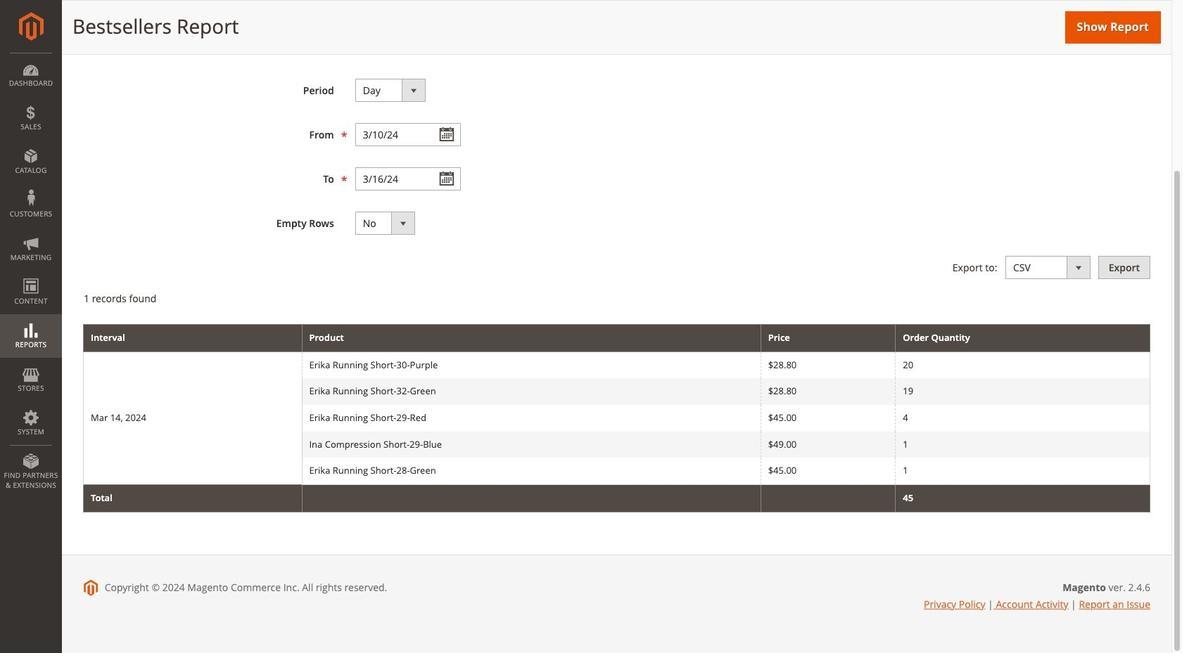 Task type: describe. For each thing, give the bounding box(es) containing it.
magento admin panel image
[[19, 12, 43, 41]]



Task type: locate. For each thing, give the bounding box(es) containing it.
menu bar
[[0, 53, 62, 498]]

None text field
[[355, 123, 461, 146], [355, 167, 461, 191], [355, 123, 461, 146], [355, 167, 461, 191]]



